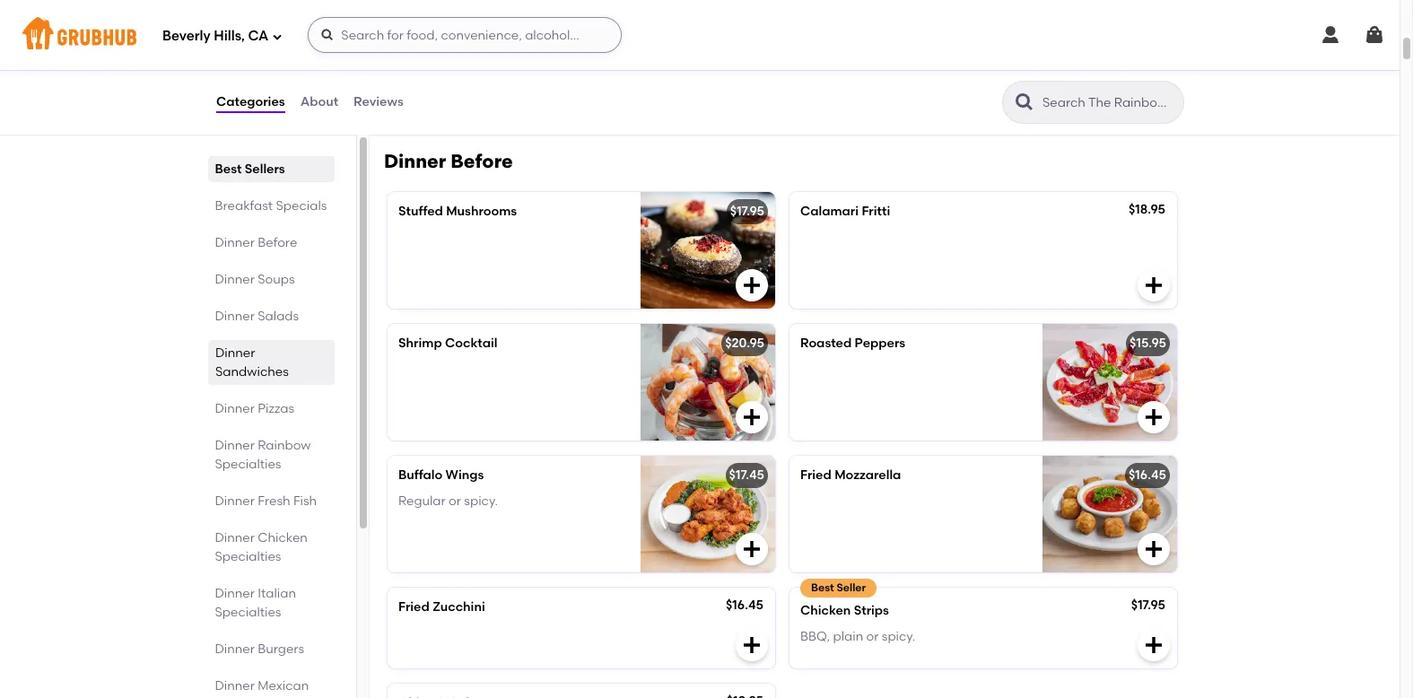 Task type: vqa. For each thing, say whether or not it's contained in the screenshot.
Sort
no



Task type: describe. For each thing, give the bounding box(es) containing it.
strips
[[854, 603, 889, 618]]

dinner soups
[[215, 272, 295, 287]]

peppers
[[855, 336, 905, 351]]

dinner for dinner mexican specialties tab
[[215, 678, 255, 694]]

salads
[[258, 309, 299, 324]]

svg image for best seller
[[1143, 635, 1165, 656]]

dinner mexican specialties tab
[[215, 676, 327, 698]]

specialties for italian
[[215, 605, 282, 620]]

dinner pizzas
[[215, 401, 295, 416]]

shrimp cocktail
[[398, 336, 497, 351]]

burgers
[[258, 642, 305, 657]]

fries
[[906, 69, 931, 84]]

stuffed
[[398, 204, 443, 219]]

flour tortilla with a savory filling.
[[398, 69, 591, 84]]

stuffed mushrooms
[[398, 204, 517, 219]]

tortilla
[[431, 69, 471, 84]]

cheese.
[[1001, 69, 1048, 84]]

seller
[[837, 582, 866, 594]]

buffalo wings image
[[641, 456, 775, 573]]

regular or spicy.
[[398, 493, 498, 508]]

svg image for fried mozzarella
[[1143, 539, 1165, 560]]

chicken inside "dinner chicken specialties"
[[258, 530, 308, 546]]

dinner for dinner before tab
[[215, 235, 255, 250]]

dinner sandwiches tab
[[215, 344, 327, 381]]

1 vertical spatial chicken
[[800, 603, 851, 618]]

dinner before tab
[[215, 233, 327, 252]]

dinner pizzas tab
[[215, 399, 327, 418]]

reviews
[[354, 94, 404, 109]]

buffalo wings
[[398, 468, 484, 483]]

dinner italian specialties tab
[[215, 584, 327, 622]]

includes cottage fries or cottage cheese.
[[800, 69, 1048, 84]]

dinner for dinner rainbow specialties tab
[[215, 438, 255, 453]]

cocktail
[[445, 336, 497, 351]]

with for rice
[[506, 43, 532, 59]]

specialties for rainbow
[[215, 457, 282, 472]]

dinner before inside tab
[[215, 235, 298, 250]]

1 horizontal spatial spicy.
[[882, 629, 915, 644]]

about button
[[299, 70, 339, 135]]

or inside 'includes cottage fries or cottage cheese.' button
[[934, 69, 947, 84]]

regular
[[398, 493, 446, 508]]

specialties for chicken
[[215, 549, 282, 564]]

best seller
[[811, 582, 866, 594]]

1 horizontal spatial $16.45
[[1129, 468, 1166, 483]]

shrimp cocktail image
[[641, 324, 775, 441]]

fresh
[[258, 493, 291, 509]]

with for a
[[474, 69, 499, 84]]

best sellers tab
[[215, 160, 327, 179]]

plain
[[833, 629, 863, 644]]

best for best seller
[[811, 582, 834, 594]]

breakfast specials
[[215, 198, 327, 214]]

dinner burgers
[[215, 642, 305, 657]]

dinner rainbow specialties
[[215, 438, 311, 472]]

chicken strips
[[800, 603, 889, 618]]

wings
[[446, 468, 484, 483]]

dinner soups tab
[[215, 270, 327, 289]]

beans
[[578, 43, 616, 59]]

roasted peppers
[[800, 336, 905, 351]]

filling.
[[556, 69, 591, 84]]

flour
[[398, 69, 428, 84]]

dinner for dinner chicken specialties tab
[[215, 530, 255, 546]]

svg image for roasted peppers
[[1143, 407, 1165, 428]]

fried mozzarella
[[800, 468, 901, 483]]

dinner for dinner salads tab at the left of page
[[215, 309, 255, 324]]

dinner fresh fish tab
[[215, 492, 327, 511]]

zucchini
[[433, 600, 485, 615]]

0 vertical spatial dinner before
[[384, 150, 513, 173]]

mexican
[[258, 678, 309, 694]]

dinner rainbow specialties tab
[[215, 436, 327, 474]]

hills,
[[214, 27, 245, 44]]

ca
[[248, 27, 269, 44]]

$15.95
[[1130, 336, 1166, 351]]



Task type: locate. For each thing, give the bounding box(es) containing it.
reviews button
[[353, 70, 404, 135]]

spicy. down wings
[[464, 493, 498, 508]]

breakfast down best sellers
[[215, 198, 273, 214]]

fried
[[800, 468, 832, 483], [398, 600, 430, 615]]

1 horizontal spatial $17.95
[[1131, 598, 1165, 613]]

0 horizontal spatial dinner before
[[215, 235, 298, 250]]

breakfast up flour
[[398, 43, 458, 59]]

0 horizontal spatial $16.45
[[726, 598, 764, 613]]

1 horizontal spatial with
[[506, 43, 532, 59]]

specialties up italian
[[215, 549, 282, 564]]

cottage left fries
[[854, 69, 903, 84]]

dinner for dinner burgers tab in the left bottom of the page
[[215, 642, 255, 657]]

1 specialties from the top
[[215, 457, 282, 472]]

specialties inside the dinner rainbow specialties
[[215, 457, 282, 472]]

1 vertical spatial before
[[258, 235, 298, 250]]

&
[[565, 43, 575, 59]]

includes cottage fries or cottage cheese. button
[[790, 32, 1177, 112]]

4 specialties from the top
[[215, 697, 282, 698]]

best sellers
[[215, 161, 285, 177]]

fried for fried zucchini
[[398, 600, 430, 615]]

0 horizontal spatial breakfast
[[215, 198, 273, 214]]

0 vertical spatial $16.45
[[1129, 468, 1166, 483]]

$17.95 for stuffed mushrooms
[[730, 204, 764, 219]]

1 horizontal spatial best
[[811, 582, 834, 594]]

Search The Rainbow Bar and Grill search field
[[1041, 94, 1178, 111]]

dinner inside dinner sandwiches
[[215, 345, 255, 361]]

calamari
[[800, 204, 859, 219]]

2 horizontal spatial or
[[934, 69, 947, 84]]

1 horizontal spatial before
[[451, 150, 513, 173]]

specialties
[[215, 457, 282, 472], [215, 549, 282, 564], [215, 605, 282, 620], [215, 697, 282, 698]]

breakfast specials tab
[[215, 196, 327, 215]]

fried left 'zucchini'
[[398, 600, 430, 615]]

with left a
[[474, 69, 499, 84]]

spicy.
[[464, 493, 498, 508], [882, 629, 915, 644]]

0 vertical spatial breakfast
[[398, 43, 458, 59]]

0 horizontal spatial best
[[215, 161, 242, 177]]

fritti
[[862, 204, 890, 219]]

before
[[451, 150, 513, 173], [258, 235, 298, 250]]

specialties for mexican
[[215, 697, 282, 698]]

0 vertical spatial before
[[451, 150, 513, 173]]

0 vertical spatial $17.95
[[730, 204, 764, 219]]

1 horizontal spatial dinner before
[[384, 150, 513, 173]]

0 horizontal spatial fried
[[398, 600, 430, 615]]

1 horizontal spatial cottage
[[950, 69, 998, 84]]

savory
[[513, 69, 553, 84]]

dinner salads tab
[[215, 307, 327, 326]]

or down wings
[[449, 493, 461, 508]]

$18.95
[[1129, 202, 1165, 217]]

breakfast
[[398, 43, 458, 59], [215, 198, 273, 214]]

fried zucchini
[[398, 600, 485, 615]]

breakfast inside tab
[[215, 198, 273, 214]]

with up a
[[506, 43, 532, 59]]

1 vertical spatial best
[[811, 582, 834, 594]]

with
[[506, 43, 532, 59], [474, 69, 499, 84]]

1 vertical spatial with
[[474, 69, 499, 84]]

or right the plain
[[866, 629, 879, 644]]

beverly
[[162, 27, 211, 44]]

pizzas
[[258, 401, 295, 416]]

bbq, plain or spicy.
[[800, 629, 915, 644]]

bbq,
[[800, 629, 830, 644]]

svg image
[[1320, 24, 1341, 46], [321, 28, 335, 42], [1143, 78, 1165, 100], [741, 275, 763, 296], [1143, 275, 1165, 296], [741, 407, 763, 428], [741, 539, 763, 560]]

dinner sandwiches
[[215, 345, 289, 380]]

buffalo
[[398, 468, 443, 483]]

roasted peppers image
[[1043, 324, 1177, 441]]

$17.95 for best seller
[[1131, 598, 1165, 613]]

0 vertical spatial fried
[[800, 468, 832, 483]]

specialties inside dinner italian specialties
[[215, 605, 282, 620]]

dinner inside the dinner rainbow specialties
[[215, 438, 255, 453]]

1 horizontal spatial fried
[[800, 468, 832, 483]]

specialties down the rainbow
[[215, 457, 282, 472]]

spicy. down strips on the bottom right of the page
[[882, 629, 915, 644]]

1 vertical spatial dinner before
[[215, 235, 298, 250]]

1 vertical spatial $17.95
[[1131, 598, 1165, 613]]

mushrooms
[[446, 204, 517, 219]]

dinner chicken specialties tab
[[215, 528, 327, 566]]

$20.95
[[725, 336, 764, 351]]

before inside tab
[[258, 235, 298, 250]]

1 horizontal spatial or
[[866, 629, 879, 644]]

or right fries
[[934, 69, 947, 84]]

0 vertical spatial or
[[934, 69, 947, 84]]

fried for fried mozzarella
[[800, 468, 832, 483]]

1 horizontal spatial chicken
[[800, 603, 851, 618]]

main navigation navigation
[[0, 0, 1400, 70]]

fried left mozzarella at the bottom right of the page
[[800, 468, 832, 483]]

0 horizontal spatial cottage
[[854, 69, 903, 84]]

1 vertical spatial $16.45
[[726, 598, 764, 613]]

dinner salads
[[215, 309, 299, 324]]

breakfast for breakfast specials
[[215, 198, 273, 214]]

cottage
[[854, 69, 903, 84], [950, 69, 998, 84]]

fish
[[294, 493, 317, 509]]

dinner inside dinner italian specialties
[[215, 586, 255, 601]]

0 horizontal spatial spicy.
[[464, 493, 498, 508]]

best for best sellers
[[215, 161, 242, 177]]

chicken down best seller
[[800, 603, 851, 618]]

dinner up stuffed
[[384, 150, 446, 173]]

best left seller
[[811, 582, 834, 594]]

breakfast burrito with rice & beans
[[398, 43, 616, 59]]

0 horizontal spatial with
[[474, 69, 499, 84]]

best left sellers
[[215, 161, 242, 177]]

2 cottage from the left
[[950, 69, 998, 84]]

categories
[[216, 94, 285, 109]]

dinner mexican specialties
[[215, 678, 309, 698]]

cottage left cheese.
[[950, 69, 998, 84]]

0 vertical spatial best
[[215, 161, 242, 177]]

Search for food, convenience, alcohol... search field
[[308, 17, 622, 53]]

0 horizontal spatial before
[[258, 235, 298, 250]]

1 horizontal spatial breakfast
[[398, 43, 458, 59]]

dinner inside "dinner chicken specialties"
[[215, 530, 255, 546]]

dinner before up the stuffed mushrooms
[[384, 150, 513, 173]]

svg image
[[1364, 24, 1385, 46], [272, 31, 283, 42], [1143, 407, 1165, 428], [1143, 539, 1165, 560], [741, 635, 763, 656], [1143, 635, 1165, 656]]

dinner left fresh
[[215, 493, 255, 509]]

specialties inside dinner mexican specialties
[[215, 697, 282, 698]]

dinner before up dinner soups
[[215, 235, 298, 250]]

0 horizontal spatial chicken
[[258, 530, 308, 546]]

specialties down italian
[[215, 605, 282, 620]]

a
[[502, 69, 510, 84]]

stuffed mushrooms image
[[641, 192, 775, 309]]

specialties down mexican
[[215, 697, 282, 698]]

chicken
[[258, 530, 308, 546], [800, 603, 851, 618]]

fried mozzarella image
[[1043, 456, 1177, 573]]

shrimp
[[398, 336, 442, 351]]

1 vertical spatial breakfast
[[215, 198, 273, 214]]

rice
[[535, 43, 562, 59]]

dinner down the sandwiches
[[215, 401, 255, 416]]

dinner down the dinner burgers
[[215, 678, 255, 694]]

0 vertical spatial spicy.
[[464, 493, 498, 508]]

dinner for dinner soups tab
[[215, 272, 255, 287]]

1 vertical spatial fried
[[398, 600, 430, 615]]

specialties inside "dinner chicken specialties"
[[215, 549, 282, 564]]

sandwiches
[[215, 364, 289, 380]]

burrito
[[461, 43, 503, 59]]

dinner before
[[384, 150, 513, 173], [215, 235, 298, 250]]

dinner up dinner soups
[[215, 235, 255, 250]]

includes
[[800, 69, 851, 84]]

dinner left soups
[[215, 272, 255, 287]]

dinner chicken specialties
[[215, 530, 308, 564]]

2 vertical spatial or
[[866, 629, 879, 644]]

categories button
[[215, 70, 286, 135]]

best
[[215, 161, 242, 177], [811, 582, 834, 594]]

dinner
[[384, 150, 446, 173], [215, 235, 255, 250], [215, 272, 255, 287], [215, 309, 255, 324], [215, 345, 255, 361], [215, 401, 255, 416], [215, 438, 255, 453], [215, 493, 255, 509], [215, 530, 255, 546], [215, 586, 255, 601], [215, 642, 255, 657], [215, 678, 255, 694]]

dinner for 'dinner fresh fish' tab
[[215, 493, 255, 509]]

dinner down dinner soups
[[215, 309, 255, 324]]

rainbow
[[258, 438, 311, 453]]

svg image for fried zucchini
[[741, 635, 763, 656]]

dinner for dinner pizzas tab
[[215, 401, 255, 416]]

before up soups
[[258, 235, 298, 250]]

or
[[934, 69, 947, 84], [449, 493, 461, 508], [866, 629, 879, 644]]

$17.45
[[729, 468, 764, 483]]

italian
[[258, 586, 297, 601]]

sellers
[[245, 161, 285, 177]]

0 vertical spatial with
[[506, 43, 532, 59]]

2 specialties from the top
[[215, 549, 282, 564]]

dinner down dinner fresh fish
[[215, 530, 255, 546]]

1 vertical spatial or
[[449, 493, 461, 508]]

dinner up the sandwiches
[[215, 345, 255, 361]]

about
[[300, 94, 338, 109]]

soups
[[258, 272, 295, 287]]

1 cottage from the left
[[854, 69, 903, 84]]

0 vertical spatial chicken
[[258, 530, 308, 546]]

mozzarella
[[835, 468, 901, 483]]

dinner left italian
[[215, 586, 255, 601]]

$16.45
[[1129, 468, 1166, 483], [726, 598, 764, 613]]

dinner fresh fish
[[215, 493, 317, 509]]

calamari fritti
[[800, 204, 890, 219]]

dinner left burgers
[[215, 642, 255, 657]]

roasted
[[800, 336, 852, 351]]

1 vertical spatial spicy.
[[882, 629, 915, 644]]

dinner for the dinner sandwiches "tab"
[[215, 345, 255, 361]]

0 horizontal spatial or
[[449, 493, 461, 508]]

search icon image
[[1014, 92, 1035, 113]]

dinner inside dinner mexican specialties
[[215, 678, 255, 694]]

before up mushrooms
[[451, 150, 513, 173]]

dinner italian specialties
[[215, 586, 297, 620]]

specials
[[276, 198, 327, 214]]

$17.95
[[730, 204, 764, 219], [1131, 598, 1165, 613]]

3 specialties from the top
[[215, 605, 282, 620]]

beverly hills, ca
[[162, 27, 269, 44]]

dinner down dinner pizzas
[[215, 438, 255, 453]]

breakfast for breakfast burrito with rice & beans
[[398, 43, 458, 59]]

dinner for dinner italian specialties tab
[[215, 586, 255, 601]]

chicken down fresh
[[258, 530, 308, 546]]

dinner burgers tab
[[215, 640, 327, 659]]

0 horizontal spatial $17.95
[[730, 204, 764, 219]]

best inside tab
[[215, 161, 242, 177]]



